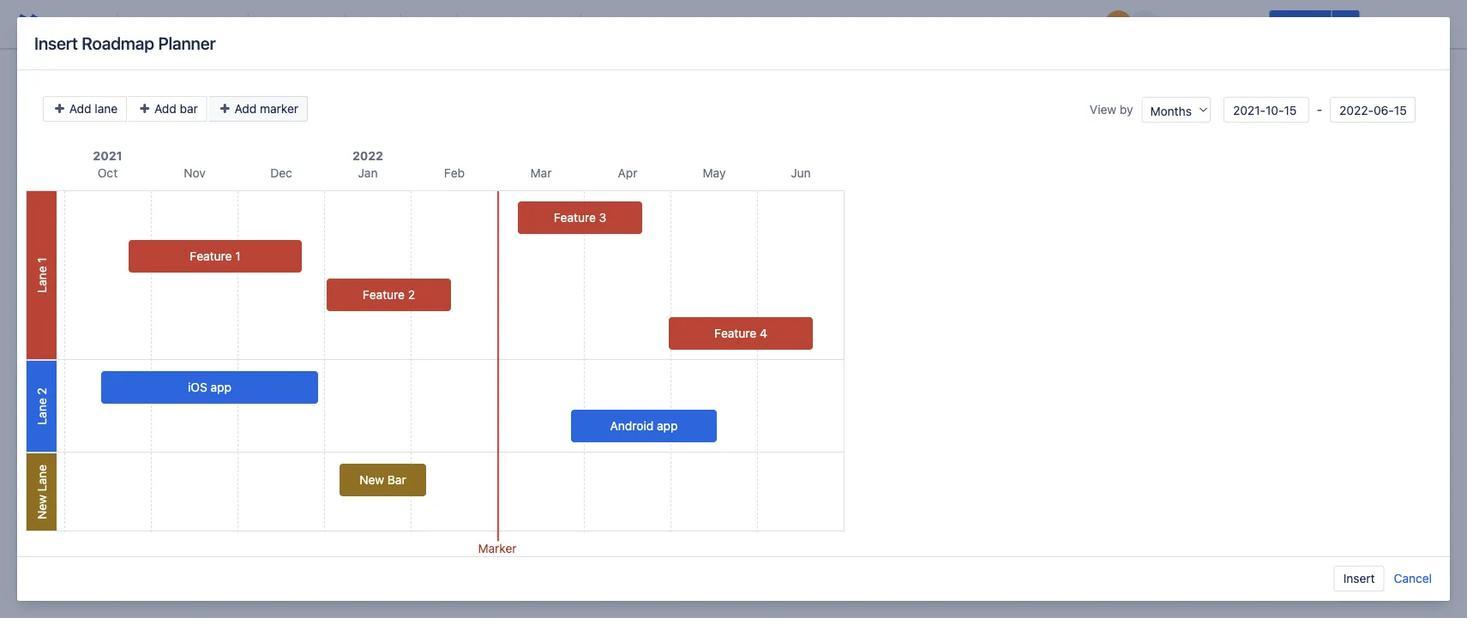 Task type: vqa. For each thing, say whether or not it's contained in the screenshot.
1st 'Epic' "image"
no



Task type: locate. For each thing, give the bounding box(es) containing it.
add lane
[[66, 102, 118, 116]]

1 horizontal spatial add
[[154, 102, 176, 116]]

john smith image
[[1105, 10, 1133, 38]]

insert
[[34, 33, 78, 53], [1344, 572, 1376, 586]]

redo ⌘⇧z image
[[86, 14, 106, 34]]

3 add from the left
[[235, 102, 257, 116]]

add for marker
[[235, 102, 257, 116]]

1 vertical spatial lane
[[34, 398, 48, 425]]

2 add from the left
[[154, 102, 176, 116]]

new lane
[[34, 465, 48, 520]]

2 for lane 2
[[34, 388, 48, 395]]

android
[[610, 419, 654, 433]]

lane
[[34, 266, 48, 293], [34, 398, 48, 425], [34, 465, 48, 492]]

0 horizontal spatial add
[[69, 102, 91, 116]]

close button
[[1364, 10, 1416, 38]]

new bar
[[360, 473, 406, 487]]

layouts image
[[757, 14, 777, 34]]

feature
[[554, 211, 596, 225], [190, 249, 232, 263], [363, 288, 405, 302], [715, 326, 757, 341]]

1 for lane 1
[[34, 258, 48, 263]]

0 vertical spatial lane
[[34, 266, 48, 293]]

insert roadmap planner dialog
[[17, 17, 1451, 601]]

2 lane from the top
[[34, 398, 48, 425]]

1 horizontal spatial insert
[[1344, 572, 1376, 586]]

italic ⌘i image
[[287, 14, 307, 34]]

apr
[[618, 166, 638, 180]]

2021
[[93, 149, 122, 163]]

0 vertical spatial 2
[[408, 288, 415, 302]]

feature for feature 1
[[190, 249, 232, 263]]

2
[[408, 288, 415, 302], [34, 388, 48, 395]]

add left marker
[[235, 102, 257, 116]]

feature for feature 2
[[363, 288, 405, 302]]

0 vertical spatial insert
[[34, 33, 78, 53]]

app for android app
[[657, 419, 678, 433]]

view by
[[1090, 103, 1134, 117]]

1 add from the left
[[69, 102, 91, 116]]

add left lane
[[69, 102, 91, 116]]

add for lane
[[69, 102, 91, 116]]

app right ios
[[211, 380, 232, 395]]

insert left the cancel on the bottom
[[1344, 572, 1376, 586]]

1
[[235, 249, 241, 263], [34, 258, 48, 263]]

android app
[[610, 419, 678, 433]]

0 horizontal spatial 1
[[34, 258, 48, 263]]

1 vertical spatial app
[[657, 419, 678, 433]]

1 vertical spatial new
[[34, 495, 48, 520]]

insert left redo ⌘⇧z image
[[34, 33, 78, 53]]

1 lane from the top
[[34, 266, 48, 293]]

1 horizontal spatial new
[[360, 473, 384, 487]]

insert button
[[1335, 566, 1385, 592]]

1 vertical spatial 2
[[34, 388, 48, 395]]

may
[[703, 166, 726, 180]]

mention image
[[674, 14, 695, 34]]

insert inside button
[[1344, 572, 1376, 586]]

2 horizontal spatial add
[[235, 102, 257, 116]]

action item image
[[592, 14, 612, 34]]

back to center image
[[673, 546, 694, 566]]

2 vertical spatial lane
[[34, 465, 48, 492]]

bullet list ⌘⇧8 image
[[468, 14, 488, 34]]

confluence image
[[14, 10, 41, 38], [14, 10, 41, 38]]

add inside button
[[235, 102, 257, 116]]

0 horizontal spatial app
[[211, 380, 232, 395]]

outdent ⇧tab image
[[522, 14, 543, 34]]

app for ios app
[[211, 380, 232, 395]]

app
[[211, 380, 232, 395], [657, 419, 678, 433]]

jun
[[791, 166, 811, 180]]

add
[[69, 102, 91, 116], [154, 102, 176, 116], [235, 102, 257, 116]]

copy image
[[757, 546, 777, 566]]

1 horizontal spatial app
[[657, 419, 678, 433]]

1 horizontal spatial 1
[[235, 249, 241, 263]]

0 horizontal spatial 2
[[34, 388, 48, 395]]

add marker button
[[209, 96, 308, 122]]

0 horizontal spatial insert
[[34, 33, 78, 53]]

yy-mm-dd text field
[[1224, 97, 1310, 123]]

bar
[[388, 473, 406, 487]]

app right the android
[[657, 419, 678, 433]]

add bar button
[[129, 96, 207, 122]]

1 vertical spatial insert
[[1344, 572, 1376, 586]]

add marker
[[231, 102, 299, 116]]

oct
[[98, 166, 118, 180]]

2022 jan
[[353, 149, 383, 180]]

0 vertical spatial app
[[211, 380, 232, 395]]

add left bar
[[154, 102, 176, 116]]

emoji image
[[702, 14, 722, 34]]

1 horizontal spatial 2
[[408, 288, 415, 302]]

cancel button
[[1394, 566, 1433, 592]]

new
[[360, 473, 384, 487], [34, 495, 48, 520]]

add for bar
[[154, 102, 176, 116]]

add inside button
[[69, 102, 91, 116]]

add inside 'button'
[[154, 102, 176, 116]]

0 vertical spatial new
[[360, 473, 384, 487]]

0 horizontal spatial new
[[34, 495, 48, 520]]

ios app
[[188, 380, 232, 395]]



Task type: describe. For each thing, give the bounding box(es) containing it.
planner
[[158, 33, 216, 53]]

lane for ios
[[34, 398, 48, 425]]

indent tab image
[[550, 14, 570, 34]]

ios
[[188, 380, 207, 395]]

yy-mm-dd text field
[[1330, 97, 1416, 123]]

new for new bar
[[360, 473, 384, 487]]

bar
[[180, 102, 198, 116]]

insert for insert roadmap planner
[[34, 33, 78, 53]]

marker
[[478, 541, 517, 555]]

insert roadmap planner
[[34, 33, 216, 53]]

mar
[[531, 166, 552, 180]]

roadmap
[[82, 33, 154, 53]]

new for new lane
[[34, 495, 48, 520]]

edit image
[[649, 546, 670, 566]]

numbered list ⌘⇧7 image
[[495, 14, 516, 34]]

lane
[[95, 102, 118, 116]]

undo ⌘z image
[[58, 14, 79, 34]]

feature 1
[[190, 249, 241, 263]]

go full width image
[[721, 546, 742, 566]]

feature 4
[[715, 326, 768, 341]]

feature for feature 4
[[715, 326, 757, 341]]

remove image
[[792, 546, 812, 566]]

nov
[[184, 166, 206, 180]]

insert for insert
[[1344, 572, 1376, 586]]

view
[[1090, 103, 1117, 117]]

2022
[[353, 149, 383, 163]]

add bar
[[151, 102, 198, 116]]

feature for feature 3
[[554, 211, 596, 225]]

2 for feature 2
[[408, 288, 415, 302]]

cancel
[[1394, 572, 1433, 586]]

add image, video, or file image
[[647, 14, 667, 34]]

adjust update settings image
[[1336, 14, 1357, 34]]

by
[[1120, 103, 1134, 117]]

feature 2
[[363, 288, 415, 302]]

2021 oct
[[93, 149, 122, 180]]

3 lane from the top
[[34, 465, 48, 492]]

add lane button
[[43, 96, 127, 122]]

marker
[[260, 102, 299, 116]]

update button
[[1270, 10, 1332, 38]]

lane 2
[[34, 388, 48, 425]]

go wide image
[[697, 546, 718, 566]]

bold ⌘b image
[[259, 14, 280, 34]]

update
[[1280, 17, 1322, 31]]

-
[[1314, 103, 1326, 117]]

link image
[[619, 14, 640, 34]]

lane 1
[[34, 258, 48, 293]]

4
[[760, 326, 768, 341]]

close
[[1374, 17, 1406, 31]]

feature 3
[[554, 211, 607, 225]]

jan
[[358, 166, 378, 180]]

1 for feature 1
[[235, 249, 241, 263]]

3
[[599, 211, 607, 225]]

feb
[[444, 166, 465, 180]]

lane for feature
[[34, 266, 48, 293]]

table image
[[729, 14, 750, 34]]

saved
[[1054, 17, 1088, 31]]

dec
[[270, 166, 292, 180]]



